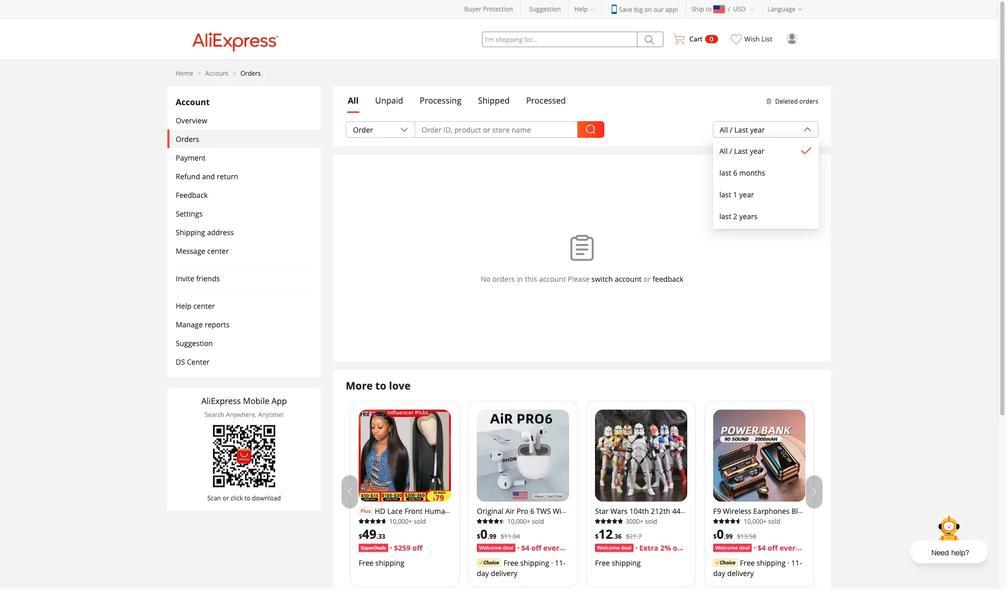 Task type: locate. For each thing, give the bounding box(es) containing it.
1 horizontal spatial every
[[780, 544, 800, 553]]

99 inside "$ 0 . 99 $13.58"
[[726, 532, 733, 541]]

0 vertical spatial help
[[575, 5, 588, 13]]

0 for original air pro 6 tws wire less bluetooth earphones headphones mini earpone headset for xiaomi androi d apple iphone earbuds
[[481, 526, 488, 543]]

1 horizontal spatial for
[[507, 537, 518, 547]]

headset up calling
[[737, 527, 765, 537]]

last for last 1 year
[[720, 190, 732, 199]]

0 horizontal spatial $4 off every $20
[[522, 544, 578, 553]]

0 vertical spatial earphones
[[754, 507, 790, 517]]

$20 down earpone
[[566, 544, 578, 553]]

1 horizontal spatial help
[[575, 5, 588, 13]]

2 $4 from the left
[[758, 544, 766, 553]]

shipping down earbuds
[[521, 559, 550, 568]]

$20 for original air pro 6 tws wire less bluetooth earphones headphones mini earpone headset for xiaomi androi d apple iphone earbuds
[[566, 544, 578, 553]]

off right 2% at the right of the page
[[673, 544, 684, 553]]

0 vertical spatial orders
[[800, 97, 819, 105]]

1 vertical spatial all / last year
[[720, 146, 765, 156]]

3 off from the left
[[673, 544, 684, 553]]

$20 for f9 wireless earphones blu etooth tws led dislpaly bi naural headset waterproo f hd calling cvc 8.0 noise reduction headphones
[[802, 544, 815, 553]]

$4
[[522, 544, 530, 553], [758, 544, 766, 553]]

0 vertical spatial year
[[751, 125, 765, 135]]

cart
[[690, 34, 703, 44]]

3 10,000+ from the left
[[744, 518, 767, 526]]

list
[[762, 34, 773, 44]]

1 vertical spatial earphones
[[527, 517, 564, 527]]

1 vertical spatial 6
[[531, 507, 535, 517]]

2 $4 off every $20 from the left
[[758, 544, 815, 553]]

$4 down the mini
[[522, 544, 530, 553]]

delivery for reduction
[[728, 569, 754, 579]]

1 horizontal spatial orders
[[800, 97, 819, 105]]

app!
[[666, 5, 679, 13]]

ds
[[176, 357, 185, 367]]

2 horizontal spatial to
[[706, 5, 712, 13]]

1 10,000+ from the left
[[390, 518, 412, 526]]

hd inside f9 wireless earphones blu etooth tws led dislpaly bi naural headset waterproo f hd calling cvc 8.0 noise reduction headphones
[[718, 537, 729, 547]]

0 horizontal spatial every
[[544, 544, 564, 553]]

1 vertical spatial last
[[735, 146, 749, 156]]

10,000+ sold up cvc
[[744, 518, 781, 526]]

2 · from the left
[[788, 559, 790, 568]]

sold up the mini
[[532, 518, 544, 526]]

year
[[751, 125, 765, 135], [750, 146, 765, 156], [740, 190, 755, 199]]

0 horizontal spatial orders
[[493, 274, 515, 284]]

sold for $21.7
[[646, 518, 658, 526]]

.
[[377, 532, 379, 541], [488, 532, 490, 541], [613, 532, 615, 541], [724, 532, 726, 541]]

$ inside $ 12 . 36 $21.7
[[596, 532, 599, 541]]

1 free shipping · 11- day delivery from the left
[[477, 559, 566, 579]]

. inside $ 49 . 33
[[377, 532, 379, 541]]

0 horizontal spatial or
[[223, 494, 229, 503]]

last for last 2 years
[[720, 211, 732, 221]]

0 horizontal spatial front
[[405, 507, 423, 517]]

4 sold from the left
[[769, 518, 781, 526]]

scan or click to download
[[208, 494, 281, 503]]

front
[[405, 507, 423, 517], [429, 527, 448, 537]]

ship
[[692, 5, 705, 13]]

free down ase
[[596, 559, 610, 568]]

account link
[[205, 69, 229, 77]]

99 up apple
[[490, 532, 497, 541]]

1 vertical spatial center
[[193, 301, 215, 311]]

1 vertical spatial last
[[720, 190, 732, 199]]

1 $ from the left
[[359, 532, 363, 541]]

10,000+ sold
[[390, 518, 426, 526], [508, 518, 544, 526], [744, 518, 781, 526]]

manage reports
[[176, 320, 230, 330]]

asohka
[[605, 537, 629, 547]]

1 horizontal spatial ·
[[788, 559, 790, 568]]

shipping
[[376, 559, 405, 568], [521, 559, 550, 568], [612, 559, 641, 568], [757, 559, 786, 568]]

$
[[359, 532, 363, 541], [477, 532, 481, 541], [596, 532, 599, 541], [714, 532, 717, 541]]

0 horizontal spatial day
[[477, 569, 489, 579]]

center up manage reports
[[193, 301, 215, 311]]

$ 0 . 99 $11.04
[[477, 526, 520, 543]]

2 free shipping · 11- day delivery from the left
[[714, 559, 803, 579]]

free shipping · 11- day delivery down iphone
[[477, 559, 566, 579]]

2 all / last year from the top
[[720, 146, 765, 156]]

$ down nd
[[596, 532, 599, 541]]

pro
[[517, 507, 529, 517]]

account right this
[[539, 274, 566, 284]]

· for earbuds
[[552, 559, 553, 568]]

2 $20 from the left
[[802, 544, 815, 553]]

2 every from the left
[[780, 544, 800, 553]]

$ inside $ 0 . 99 $11.04
[[477, 532, 481, 541]]

or left feedback
[[644, 274, 651, 284]]

tws
[[537, 507, 551, 517], [738, 517, 753, 527]]

earphones up led
[[754, 507, 790, 517]]

· for headphones
[[788, 559, 790, 568]]

every down earpone
[[544, 544, 564, 553]]

3 10,000+ sold from the left
[[744, 518, 781, 526]]

last up last 1 year
[[720, 168, 732, 178]]

star
[[596, 507, 609, 517]]

headset up apple
[[477, 537, 505, 547]]

hd right f
[[718, 537, 729, 547]]

49
[[363, 526, 377, 543]]

501st
[[630, 517, 648, 527]]

3 . from the left
[[613, 532, 615, 541]]

11- down earbuds
[[555, 559, 566, 568]]

free shipping · 11- day delivery down cvc
[[714, 559, 803, 579]]

0 up d
[[481, 526, 488, 543]]

2 10,000+ sold from the left
[[508, 518, 544, 526]]

headphones inside f9 wireless earphones blu etooth tws led dislpaly bi naural headset waterproo f hd calling cvc 8.0 noise reduction headphones
[[750, 547, 793, 557]]

1 horizontal spatial free shipping · 11- day delivery
[[714, 559, 803, 579]]

2 11- from the left
[[792, 559, 803, 568]]

for up iphone
[[507, 537, 518, 547]]

· down noise
[[788, 559, 790, 568]]

1 vertical spatial suggestion
[[176, 338, 213, 348]]

headphones inside original air pro 6 tws wire less bluetooth earphones headphones mini earpone headset for xiaomi androi d apple iphone earbuds
[[477, 527, 520, 537]]

$4 left '8.0'
[[758, 544, 766, 553]]

0 horizontal spatial hair
[[359, 517, 373, 527]]

1 vertical spatial headphones
[[750, 547, 793, 557]]

0 horizontal spatial delivery
[[491, 569, 518, 579]]

1 horizontal spatial 2
[[734, 211, 738, 221]]

1 last from the top
[[735, 125, 749, 135]]

1 horizontal spatial earphones
[[754, 507, 790, 517]]

2 free shipping from the left
[[596, 559, 641, 568]]

to
[[706, 5, 712, 13], [376, 379, 387, 393], [245, 494, 251, 503]]

$ up d
[[477, 532, 481, 541]]

1 horizontal spatial orders
[[241, 69, 261, 77]]

1 horizontal spatial or
[[644, 274, 651, 284]]

tws inside original air pro 6 tws wire less bluetooth earphones headphones mini earpone headset for xiaomi androi d apple iphone earbuds
[[537, 507, 551, 517]]

human up ucked
[[367, 537, 392, 547]]

months
[[740, 168, 766, 178]]

ck
[[596, 537, 603, 547]]

10,000+ sold up 'transparent'
[[390, 518, 426, 526]]

return
[[217, 171, 238, 181]]

feedback
[[176, 190, 208, 200]]

2 day from the left
[[714, 569, 726, 579]]

2 horizontal spatial 10,000+ sold
[[744, 518, 781, 526]]

0 horizontal spatial 99
[[490, 532, 497, 541]]

2 10,000+ from the left
[[508, 518, 531, 526]]

1 free from the left
[[359, 559, 374, 568]]

1 shipping from the left
[[376, 559, 405, 568]]

in
[[517, 274, 523, 284]]

$4 off every $20 down earpone
[[522, 544, 578, 553]]

3 free from the left
[[596, 559, 610, 568]]

0 horizontal spatial 0
[[481, 526, 488, 543]]

orders right account link
[[241, 69, 261, 77]]

I'm shopping for... text field
[[482, 32, 638, 47]]

$4 off every $20 down waterproo in the bottom right of the page
[[758, 544, 815, 553]]

1 vertical spatial or
[[223, 494, 229, 503]]

off
[[413, 544, 423, 553], [532, 544, 542, 553], [673, 544, 684, 553], [768, 544, 778, 553]]

shipping down $259
[[376, 559, 405, 568]]

help center
[[176, 301, 215, 311]]

2 $ from the left
[[477, 532, 481, 541]]

off for $13.58
[[768, 544, 778, 553]]

0 vertical spatial to
[[706, 5, 712, 13]]

headphones down bluetooth
[[477, 527, 520, 537]]

orders left in
[[493, 274, 515, 284]]

10,000+ sold for $13.58
[[744, 518, 781, 526]]

2 account from the left
[[615, 274, 642, 284]]

1 horizontal spatial headphones
[[750, 547, 793, 557]]

free shipping · 11- day delivery for headphones
[[714, 559, 803, 579]]

orders
[[800, 97, 819, 105], [493, 274, 515, 284]]

help for help
[[575, 5, 588, 13]]

human
[[425, 507, 450, 517], [367, 537, 392, 547]]

0 vertical spatial hair
[[359, 517, 373, 527]]

to left love
[[376, 379, 387, 393]]

2 vertical spatial last
[[720, 211, 732, 221]]

2 horizontal spatial 10,000+
[[744, 518, 767, 526]]

2 sold from the left
[[532, 518, 544, 526]]

lace down 'transparent'
[[394, 547, 409, 557]]

0 horizontal spatial headphones
[[477, 527, 520, 537]]

wigs up 'transparent'
[[375, 517, 391, 527]]

3 sold from the left
[[646, 518, 658, 526]]

every for earbuds
[[544, 544, 564, 553]]

10,000+ up $13.58
[[744, 518, 767, 526]]

0 horizontal spatial $20
[[566, 544, 578, 553]]

lace up straight
[[388, 507, 403, 517]]

1 horizontal spatial free shipping
[[596, 559, 641, 568]]

1 horizontal spatial $4 off every $20
[[758, 544, 815, 553]]

1 · from the left
[[552, 559, 553, 568]]

3 shipping from the left
[[612, 559, 641, 568]]

account right switch
[[615, 274, 642, 284]]

1 $4 from the left
[[522, 544, 530, 553]]

$ for $ 49 . 33
[[359, 532, 363, 541]]

0 vertical spatial 6
[[734, 168, 738, 178]]

2 last from the top
[[720, 190, 732, 199]]

$ inside "$ 0 . 99 $13.58"
[[714, 532, 717, 541]]

sold right led
[[769, 518, 781, 526]]

0 vertical spatial all / last year
[[720, 125, 765, 135]]

1 horizontal spatial tws
[[738, 517, 753, 527]]

buyer
[[465, 5, 482, 13]]

free shipping down ucked
[[359, 559, 405, 568]]

tws inside f9 wireless earphones blu etooth tws led dislpaly bi naural headset waterproo f hd calling cvc 8.0 noise reduction headphones
[[738, 517, 753, 527]]

$ up 'coins'
[[714, 532, 717, 541]]

1 vertical spatial 2
[[609, 547, 613, 557]]

1 sold from the left
[[414, 518, 426, 526]]

home link
[[176, 69, 193, 77]]

$4 off every $20 for earbuds
[[522, 544, 578, 553]]

shipping down episode
[[612, 559, 641, 568]]

11- for earbuds
[[555, 559, 566, 568]]

orders up 'payment'
[[176, 134, 199, 144]]

tws left wire
[[537, 507, 551, 517]]

2 right ase
[[609, 547, 613, 557]]

tws down the wireless at the right bottom of the page
[[738, 517, 753, 527]]

0 vertical spatial account
[[205, 69, 229, 77]]

99 inside $ 0 . 99 $11.04
[[490, 532, 497, 541]]

0 vertical spatial or
[[644, 274, 651, 284]]

save big on our app!
[[619, 5, 679, 13]]

1 horizontal spatial to
[[376, 379, 387, 393]]

$4 for xiaomi
[[522, 544, 530, 553]]

10,000+ sold for 49
[[390, 518, 426, 526]]

0 horizontal spatial account
[[539, 274, 566, 284]]

aliexpress mobile app search anywhere, anytime!
[[202, 396, 287, 419]]

day down d
[[477, 569, 489, 579]]

1 vertical spatial human
[[367, 537, 392, 547]]

0 horizontal spatial 11-
[[555, 559, 566, 568]]

0 horizontal spatial suggestion
[[176, 338, 213, 348]]

3 $ from the left
[[596, 532, 599, 541]]

coins
[[704, 544, 723, 553]]

off down the mini
[[532, 544, 542, 553]]

$259
[[394, 544, 411, 553]]

for
[[507, 537, 518, 547], [429, 547, 440, 557]]

0 horizontal spatial 6
[[531, 507, 535, 517]]

last 1 year
[[720, 190, 755, 199]]

1 horizontal spatial hair
[[394, 537, 408, 547]]

center down "address"
[[207, 246, 229, 256]]

1 vertical spatial hair
[[394, 537, 408, 547]]

to right the click
[[245, 494, 251, 503]]

hair up x6
[[359, 517, 373, 527]]

front down 13
[[429, 527, 448, 537]]

0 vertical spatial tws
[[537, 507, 551, 517]]

1 horizontal spatial 99
[[726, 532, 733, 541]]

click
[[231, 494, 243, 503]]

arrowup image
[[804, 126, 812, 134]]

for down pre
[[429, 547, 440, 557]]

> right home
[[198, 69, 201, 77]]

account right home 'link'
[[205, 69, 229, 77]]

1 10,000+ sold from the left
[[390, 518, 426, 526]]

0 vertical spatial headphones
[[477, 527, 520, 537]]

buyer protection link
[[465, 5, 513, 13]]

day down reduction
[[714, 569, 726, 579]]

1 99 from the left
[[490, 532, 497, 541]]

0 right f
[[717, 526, 724, 543]]

1 delivery from the left
[[491, 569, 518, 579]]

1 every from the left
[[544, 544, 564, 553]]

last 2 years
[[720, 211, 758, 221]]

clone
[[650, 547, 669, 557]]

$ 0 . 99 $13.58
[[714, 526, 757, 543]]

6 inside original air pro 6 tws wire less bluetooth earphones headphones mini earpone headset for xiaomi androi d apple iphone earbuds
[[531, 507, 535, 517]]

1 horizontal spatial headset
[[737, 527, 765, 537]]

2 vertical spatial to
[[245, 494, 251, 503]]

3 last from the top
[[720, 211, 732, 221]]

2 free from the left
[[504, 559, 519, 568]]

lace down 13x4
[[412, 527, 428, 537]]

0 vertical spatial center
[[207, 246, 229, 256]]

suggestion up i'm shopping for... text field at the top of the page
[[529, 5, 561, 13]]

account up overview
[[176, 96, 210, 107]]

headphones down '8.0'
[[750, 547, 793, 557]]

0 horizontal spatial $4
[[522, 544, 530, 553]]

to right ship
[[706, 5, 712, 13]]

toys
[[671, 547, 686, 557]]

settings
[[176, 209, 203, 219]]

$11.04
[[501, 532, 520, 541]]

104th
[[630, 507, 650, 517]]

all
[[348, 95, 359, 106], [720, 125, 729, 135], [720, 146, 728, 156]]

0 right cart
[[710, 35, 714, 43]]

free
[[359, 559, 374, 568], [504, 559, 519, 568], [596, 559, 610, 568], [740, 559, 755, 568]]

2 off from the left
[[532, 544, 542, 553]]

delivery down reduction
[[728, 569, 754, 579]]

every for headphones
[[780, 544, 800, 553]]

33
[[379, 532, 386, 541]]

refund and return
[[176, 171, 238, 181]]

every
[[544, 544, 564, 553], [780, 544, 800, 553]]

love
[[389, 379, 411, 393]]

1 vertical spatial front
[[429, 527, 448, 537]]

. inside $ 0 . 99 $11.04
[[488, 532, 490, 541]]

1 horizontal spatial human
[[425, 507, 450, 517]]

$ inside $ 49 . 33
[[359, 532, 363, 541]]

last
[[720, 168, 732, 178], [720, 190, 732, 199], [720, 211, 732, 221]]

1 horizontal spatial 11-
[[792, 559, 803, 568]]

free down iphone
[[504, 559, 519, 568]]

free shipping down episode
[[596, 559, 641, 568]]

every down waterproo in the bottom right of the page
[[780, 544, 800, 553]]

0 horizontal spatial for
[[429, 547, 440, 557]]

mini
[[522, 527, 537, 537]]

$ up ucked
[[359, 532, 363, 541]]

0 horizontal spatial free shipping · 11- day delivery
[[477, 559, 566, 579]]

$4 for calling
[[758, 544, 766, 553]]

androi
[[545, 537, 568, 547]]

delivery down apple
[[491, 569, 518, 579]]

sold for 49
[[414, 518, 426, 526]]

1 vertical spatial to
[[376, 379, 387, 393]]

99 for for
[[490, 532, 497, 541]]

1 free shipping from the left
[[359, 559, 405, 568]]

1 vertical spatial tws
[[738, 517, 753, 527]]

earphones inside original air pro 6 tws wire less bluetooth earphones headphones mini earpone headset for xiaomi androi d apple iphone earbuds
[[527, 517, 564, 527]]

center
[[187, 357, 210, 367]]

1 horizontal spatial 10,000+ sold
[[508, 518, 544, 526]]

10,000+ sold for $11.04
[[508, 518, 544, 526]]

with
[[685, 544, 702, 553]]

to for ship
[[706, 5, 712, 13]]

switch
[[592, 274, 613, 284]]

language link
[[763, 0, 811, 18]]

help?
[[952, 548, 970, 558]]

1 $20 from the left
[[566, 544, 578, 553]]

2 delivery from the left
[[728, 569, 754, 579]]

sold up trooper on the bottom of the page
[[646, 518, 658, 526]]

2 . from the left
[[488, 532, 490, 541]]

overview
[[176, 115, 207, 125]]

2 left years
[[734, 211, 738, 221]]

1 11- from the left
[[555, 559, 566, 568]]

iphone
[[505, 547, 528, 557]]

2 99 from the left
[[726, 532, 733, 541]]

. inside "$ 0 . 99 $13.58"
[[724, 532, 726, 541]]

4 . from the left
[[724, 532, 726, 541]]

6 left months
[[734, 168, 738, 178]]

$ for $ 0 . 99 $11.04
[[477, 532, 481, 541]]

1 last from the top
[[720, 168, 732, 178]]

1 off from the left
[[413, 544, 423, 553]]

10,000+ up 'transparent'
[[390, 518, 412, 526]]

earphones up earpone
[[527, 517, 564, 527]]

help up manage
[[176, 301, 192, 311]]

last left years
[[720, 211, 732, 221]]

x6
[[359, 527, 367, 537]]

0 horizontal spatial tws
[[537, 507, 551, 517]]

4 off from the left
[[768, 544, 778, 553]]

0 horizontal spatial help
[[176, 301, 192, 311]]

shipping down '8.0'
[[757, 559, 786, 568]]

or inside scan or click to download link
[[223, 494, 229, 503]]

4 $ from the left
[[714, 532, 717, 541]]

1 $4 off every $20 from the left
[[522, 544, 578, 553]]

off left noise
[[768, 544, 778, 553]]

years
[[740, 211, 758, 221]]

10,000+ for $11.04
[[508, 518, 531, 526]]

original air pro 6 tws wire less bluetooth earphones headphones mini earpone headset for xiaomi androi d apple iphone earbuds
[[477, 507, 569, 557]]

free down ucked
[[359, 559, 374, 568]]

99 up reduction
[[726, 532, 733, 541]]

$259 off
[[394, 544, 423, 553]]

1 horizontal spatial 10,000+
[[508, 518, 531, 526]]

0 for f9 wireless earphones blu etooth tws led dislpaly bi naural headset waterproo f hd calling cvc 8.0 noise reduction headphones
[[717, 526, 724, 543]]

f
[[714, 537, 716, 547]]

1 horizontal spatial front
[[429, 527, 448, 537]]

1 horizontal spatial account
[[615, 274, 642, 284]]

wigs left pre
[[410, 537, 426, 547]]

orders right deleted
[[800, 97, 819, 105]]

0 vertical spatial last
[[735, 125, 749, 135]]

1 vertical spatial help
[[176, 301, 192, 311]]

headset inside f9 wireless earphones blu etooth tws led dislpaly bi naural headset waterproo f hd calling cvc 8.0 noise reduction headphones
[[737, 527, 765, 537]]

> left orders link
[[233, 69, 237, 77]]

10,000+ sold up the mini
[[508, 518, 544, 526]]

1 . from the left
[[377, 532, 379, 541]]

11- down noise
[[792, 559, 803, 568]]

hair
[[359, 517, 373, 527], [394, 537, 408, 547]]

Order ID, product or store name text field
[[415, 121, 578, 138]]

front up straight
[[405, 507, 423, 517]]

1 horizontal spatial $20
[[802, 544, 815, 553]]

6 right pro on the right
[[531, 507, 535, 517]]

star wars 104th 212th 442 nd 332nd 501st 6" action fi gure arc arf trooper sho ck asohka commander ph ase 2 episode ii clone toys
[[596, 507, 688, 557]]

0 horizontal spatial 2
[[609, 547, 613, 557]]

original
[[477, 507, 504, 517]]

0 vertical spatial last
[[720, 168, 732, 178]]

or left the click
[[223, 494, 229, 503]]

2 horizontal spatial 0
[[717, 526, 724, 543]]

last left 1
[[720, 190, 732, 199]]

0 horizontal spatial orders
[[176, 134, 199, 144]]

0 horizontal spatial ·
[[552, 559, 553, 568]]

off right $259
[[413, 544, 423, 553]]

for inside original air pro 6 tws wire less bluetooth earphones headphones mini earpone headset for xiaomi androi d apple iphone earbuds
[[507, 537, 518, 547]]

None submit
[[638, 32, 664, 47]]

$20 right noise
[[802, 544, 815, 553]]

10,000+ down pro on the right
[[508, 518, 531, 526]]

0 vertical spatial suggestion
[[529, 5, 561, 13]]

suggestion up ds center
[[176, 338, 213, 348]]

free down reduction
[[740, 559, 755, 568]]

. inside $ 12 . 36 $21.7
[[613, 532, 615, 541]]

to for more
[[376, 379, 387, 393]]

· down earbuds
[[552, 559, 553, 568]]

1 vertical spatial orders
[[176, 134, 199, 144]]

1 day from the left
[[477, 569, 489, 579]]

last for last 6 months
[[720, 168, 732, 178]]



Task type: describe. For each thing, give the bounding box(es) containing it.
1 vertical spatial year
[[750, 146, 765, 156]]

99 for hd
[[726, 532, 733, 541]]

manage
[[176, 320, 203, 330]]

$ 12 . 36 $21.7
[[596, 526, 642, 543]]

6"
[[650, 517, 657, 527]]

ship to
[[692, 5, 712, 13]]

and
[[202, 171, 215, 181]]

hd down 33
[[381, 547, 392, 557]]

language
[[768, 5, 796, 13]]

212th
[[651, 507, 671, 517]]

. for $ 0 . 99 $11.04
[[488, 532, 490, 541]]

naural
[[714, 527, 736, 537]]

2 vertical spatial all
[[720, 146, 728, 156]]

$21.7
[[626, 532, 642, 541]]

free shipping for $21.7
[[596, 559, 641, 568]]

wigs right $259
[[411, 547, 427, 557]]

need
[[932, 548, 950, 558]]

. for $ 0 . 99 $13.58
[[724, 532, 726, 541]]

10,000+ for 49
[[390, 518, 412, 526]]

0 horizontal spatial to
[[245, 494, 251, 503]]

noise
[[783, 537, 802, 547]]

0 vertical spatial /
[[728, 5, 731, 13]]

earphones inside f9 wireless earphones blu etooth tws led dislpaly bi naural headset waterproo f hd calling cvc 8.0 noise reduction headphones
[[754, 507, 790, 517]]

2 shipping from the left
[[521, 559, 550, 568]]

. for $ 12 . 36 $21.7
[[613, 532, 615, 541]]

1 horizontal spatial 6
[[734, 168, 738, 178]]

air
[[506, 507, 515, 517]]

app
[[272, 396, 287, 407]]

d
[[477, 547, 482, 557]]

arc
[[613, 527, 627, 537]]

shipped
[[478, 95, 510, 106]]

wars
[[611, 507, 628, 517]]

dislpaly
[[770, 517, 796, 527]]

4 free from the left
[[740, 559, 755, 568]]

reports
[[205, 320, 230, 330]]

1 horizontal spatial 0
[[710, 35, 714, 43]]

day for original air pro 6 tws wire less bluetooth earphones headphones mini earpone headset for xiaomi androi d apple iphone earbuds
[[477, 569, 489, 579]]

processed
[[527, 95, 566, 106]]

action
[[659, 517, 680, 527]]

etooth
[[714, 517, 736, 527]]

address
[[207, 227, 234, 237]]

this
[[525, 274, 538, 284]]

wish list link
[[726, 19, 779, 52]]

payment
[[176, 153, 206, 163]]

buyer protection
[[465, 5, 513, 13]]

$ 49 . 33
[[359, 526, 386, 543]]

transparent
[[369, 527, 410, 537]]

1 horizontal spatial suggestion
[[529, 5, 561, 13]]

0 vertical spatial lace
[[388, 507, 403, 517]]

al
[[359, 537, 365, 547]]

apple
[[484, 547, 503, 557]]

ii
[[644, 547, 648, 557]]

12
[[599, 526, 613, 543]]

omen
[[359, 557, 379, 567]]

1 vertical spatial account
[[176, 96, 210, 107]]

help for help center
[[176, 301, 192, 311]]

0 horizontal spatial human
[[367, 537, 392, 547]]

fi
[[682, 517, 688, 527]]

13
[[439, 517, 448, 527]]

0 vertical spatial orders
[[241, 69, 261, 77]]

1 vertical spatial lace
[[412, 527, 428, 537]]

1 all / last year from the top
[[720, 125, 765, 135]]

episode
[[615, 547, 642, 557]]

1 vertical spatial all
[[720, 125, 729, 135]]

bluetooth
[[492, 517, 525, 527]]

0 vertical spatial front
[[405, 507, 423, 517]]

nd
[[596, 517, 604, 527]]

search
[[205, 411, 224, 419]]

invite
[[176, 274, 194, 283]]

$ for $ 0 . 99 $13.58
[[714, 532, 717, 541]]

mobile
[[243, 396, 270, 407]]

sold for $13.58
[[769, 518, 781, 526]]

332nd
[[606, 517, 628, 527]]

442
[[673, 507, 685, 517]]

waterproo
[[767, 527, 804, 537]]

save
[[619, 5, 633, 13]]

wish
[[745, 34, 760, 44]]

message
[[176, 246, 206, 256]]

1 > from the left
[[198, 69, 201, 77]]

scan
[[208, 494, 221, 503]]

calling
[[731, 537, 753, 547]]

scan or click to download link
[[202, 426, 287, 503]]

anytime!
[[258, 411, 284, 419]]

blu
[[792, 507, 803, 517]]

pre
[[428, 537, 439, 547]]

2 inside star wars 104th 212th 442 nd 332nd 501st 6" action fi gure arc arf trooper sho ck asohka commander ph ase 2 episode ii clone toys
[[609, 547, 613, 557]]

headset inside original air pro 6 tws wire less bluetooth earphones headphones mini earpone headset for xiaomi androi d apple iphone earbuds
[[477, 537, 505, 547]]

ds center
[[176, 357, 210, 367]]

aliexpress
[[202, 396, 241, 407]]

processing
[[420, 95, 462, 106]]

2 > from the left
[[233, 69, 237, 77]]

1
[[734, 190, 738, 199]]

save big on our app! link
[[611, 5, 679, 14]]

4 shipping from the left
[[757, 559, 786, 568]]

orders link
[[241, 69, 261, 77]]

refund
[[176, 171, 200, 181]]

arrowdown image
[[401, 126, 409, 134]]

36
[[615, 532, 622, 541]]

orders for no
[[493, 274, 515, 284]]

feedback link
[[653, 274, 684, 284]]

hd up 'transparent'
[[375, 507, 386, 517]]

message center
[[176, 246, 229, 256]]

center for help center
[[193, 301, 215, 311]]

$13.58
[[737, 532, 757, 541]]

$4 off every $20 for headphones
[[758, 544, 815, 553]]

order
[[353, 125, 373, 135]]

center for message center
[[207, 246, 229, 256]]

commander
[[631, 537, 674, 547]]

11- for headphones
[[792, 559, 803, 568]]

free shipping for 49
[[359, 559, 405, 568]]

1 account from the left
[[539, 274, 566, 284]]

free shipping · 11- day delivery for earbuds
[[477, 559, 566, 579]]

less
[[477, 517, 490, 527]]

. for $ 49 . 33
[[377, 532, 379, 541]]

wire
[[553, 507, 569, 517]]

10,000+ for $13.58
[[744, 518, 767, 526]]

wireless
[[724, 507, 752, 517]]

trooper
[[643, 527, 670, 537]]

sold for $11.04
[[532, 518, 544, 526]]

2 vertical spatial year
[[740, 190, 755, 199]]

delivery for iphone
[[491, 569, 518, 579]]

day for f9 wireless earphones blu etooth tws led dislpaly bi naural headset waterproo f hd calling cvc 8.0 noise reduction headphones
[[714, 569, 726, 579]]

f9 wireless earphones blu etooth tws led dislpaly bi naural headset waterproo f hd calling cvc 8.0 noise reduction headphones
[[714, 507, 805, 557]]

orders for deleted
[[800, 97, 819, 105]]

0 vertical spatial all
[[348, 95, 359, 106]]

2 last from the top
[[735, 146, 749, 156]]

our
[[654, 5, 664, 13]]

off for 49
[[413, 544, 423, 553]]

off for $11.04
[[532, 544, 542, 553]]

ph
[[676, 537, 684, 547]]

cvc
[[755, 537, 769, 547]]

1 vertical spatial /
[[730, 125, 733, 135]]

$ for $ 12 . 36 $21.7
[[596, 532, 599, 541]]

reduction
[[714, 547, 748, 557]]

switch account link
[[592, 274, 642, 284]]

shipping
[[176, 227, 205, 237]]

2 vertical spatial lace
[[394, 547, 409, 557]]

2 vertical spatial /
[[730, 146, 733, 156]]

for inside hd lace front human hair wigs straight 13x4 13 x6 transparent lace front al human hair wigs pre pl ucked hd lace wigs for w omen
[[429, 547, 440, 557]]



Task type: vqa. For each thing, say whether or not it's contained in the screenshot.
"added" inside "577 ORDERS $0.99 -77 % OFF SINCE ADDED"
no



